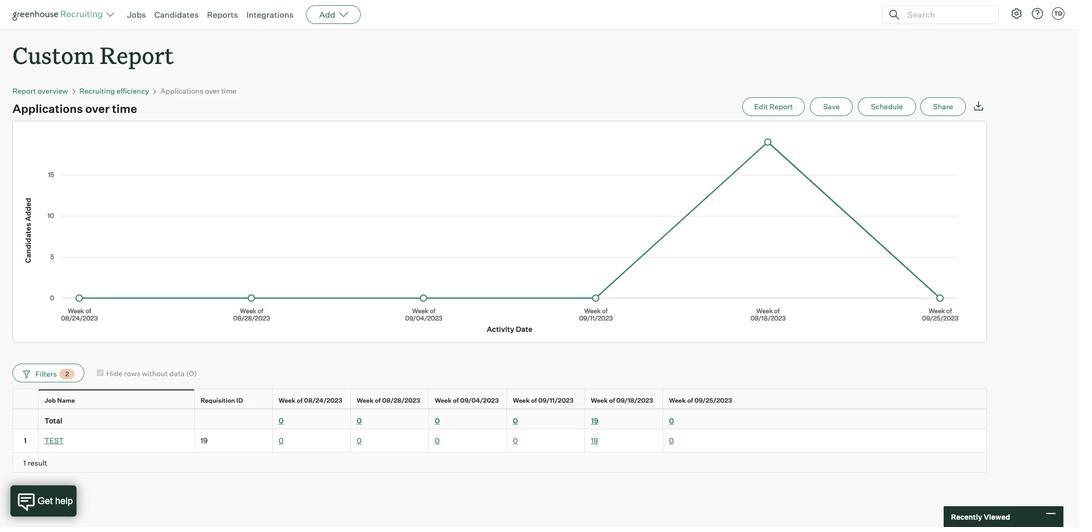 Task type: describe. For each thing, give the bounding box(es) containing it.
week for week of 09/18/2023
[[591, 397, 608, 405]]

1 horizontal spatial applications over time
[[161, 87, 237, 95]]

share
[[933, 102, 953, 111]]

of for 08/24/2023
[[297, 397, 303, 405]]

candidates link
[[154, 9, 199, 20]]

1 vertical spatial report
[[12, 87, 36, 95]]

greenhouse recruiting image
[[12, 8, 106, 21]]

19 link for 'row' containing 1
[[591, 437, 598, 445]]

td button
[[1050, 5, 1067, 22]]

test
[[44, 437, 64, 445]]

edit report link
[[742, 97, 805, 116]]

edit report
[[754, 102, 793, 111]]

week of 09/11/2023 column header
[[507, 390, 587, 412]]

job name
[[44, 397, 75, 405]]

jobs
[[127, 9, 146, 20]]

week of 08/24/2023 column header
[[273, 390, 353, 412]]

applications over time link
[[161, 87, 237, 95]]

save
[[823, 102, 840, 111]]

2
[[65, 370, 69, 378]]

test link
[[44, 437, 64, 445]]

viewed
[[984, 513, 1010, 521]]

recruiting efficiency
[[79, 87, 149, 95]]

name
[[57, 397, 75, 405]]

Hide rows without data (0) checkbox
[[97, 370, 104, 376]]

week of 09/04/2023 column header
[[429, 390, 509, 412]]

hide
[[106, 369, 123, 378]]

custom report
[[12, 40, 174, 70]]

09/25/2023
[[695, 397, 732, 405]]

save button
[[810, 97, 853, 116]]

week for week of 08/24/2023
[[279, 397, 296, 405]]

(0)
[[186, 369, 197, 378]]

1 vertical spatial applications over time
[[12, 102, 137, 116]]

add
[[319, 9, 335, 20]]

recently
[[951, 513, 983, 521]]

of for 09/25/2023
[[687, 397, 693, 405]]

column header down the id
[[195, 410, 273, 429]]

jobs link
[[127, 9, 146, 20]]

requisition id
[[201, 397, 243, 405]]

1 horizontal spatial applications
[[161, 87, 203, 95]]

1 for 1 result
[[23, 459, 26, 467]]

share button
[[920, 97, 966, 116]]

row containing job name
[[12, 389, 987, 412]]

week for week of 08/28/2023
[[357, 397, 374, 405]]

row containing total
[[12, 409, 987, 430]]

1 result
[[23, 459, 47, 467]]

save and schedule this report to revisit it! element
[[810, 97, 858, 116]]

week of 09/18/2023
[[591, 397, 653, 405]]

week for week of 09/11/2023
[[513, 397, 530, 405]]

job name column header
[[39, 390, 197, 412]]

report overview
[[12, 87, 68, 95]]

recently viewed
[[951, 513, 1010, 521]]

08/24/2023
[[304, 397, 342, 405]]

week for week of 09/04/2023
[[435, 397, 452, 405]]

0 horizontal spatial time
[[112, 102, 137, 116]]

td
[[1054, 10, 1063, 17]]

filter image
[[21, 370, 30, 379]]

row group containing 1
[[12, 430, 987, 453]]

of for 08/28/2023
[[375, 397, 381, 405]]

rows
[[124, 369, 140, 378]]

column header for total column header
[[12, 410, 39, 429]]

09/04/2023
[[460, 397, 499, 405]]



Task type: locate. For each thing, give the bounding box(es) containing it.
5 of from the left
[[609, 397, 615, 405]]

19 link for 'row' containing total
[[591, 417, 599, 426]]

reports
[[207, 9, 238, 20]]

week of 08/24/2023
[[279, 397, 342, 405]]

of inside column header
[[453, 397, 459, 405]]

3 of from the left
[[453, 397, 459, 405]]

Search text field
[[905, 7, 989, 22]]

time
[[221, 87, 237, 95], [112, 102, 137, 116]]

requisition
[[201, 397, 235, 405]]

week left 09/11/2023
[[513, 397, 530, 405]]

custom
[[12, 40, 94, 70]]

1
[[24, 437, 27, 445], [23, 459, 26, 467]]

applications down overview
[[12, 102, 83, 116]]

of
[[297, 397, 303, 405], [375, 397, 381, 405], [453, 397, 459, 405], [531, 397, 537, 405], [609, 397, 615, 405], [687, 397, 693, 405]]

applications right efficiency
[[161, 87, 203, 95]]

5 week from the left
[[591, 397, 608, 405]]

2 row from the top
[[12, 409, 987, 430]]

of left 09/11/2023
[[531, 397, 537, 405]]

of left the 09/18/2023 on the right bottom
[[609, 397, 615, 405]]

configure image
[[1011, 7, 1023, 20]]

of left 09/04/2023
[[453, 397, 459, 405]]

total
[[44, 417, 62, 426]]

week for week of 09/25/2023
[[669, 397, 686, 405]]

1 vertical spatial 19 link
[[591, 437, 598, 445]]

1 1 from the top
[[24, 437, 27, 445]]

1 row from the top
[[12, 389, 987, 412]]

without
[[142, 369, 168, 378]]

schedule button
[[858, 97, 916, 116]]

result
[[28, 459, 47, 467]]

reports link
[[207, 9, 238, 20]]

19
[[591, 417, 599, 426], [201, 437, 208, 445], [591, 437, 598, 445]]

1 up 1 result on the bottom left of page
[[24, 437, 27, 445]]

column header up 1 "cell"
[[12, 410, 39, 429]]

1 vertical spatial time
[[112, 102, 137, 116]]

applications
[[161, 87, 203, 95], [12, 102, 83, 116]]

0 vertical spatial 19 link
[[591, 417, 599, 426]]

4 of from the left
[[531, 397, 537, 405]]

week
[[279, 397, 296, 405], [357, 397, 374, 405], [435, 397, 452, 405], [513, 397, 530, 405], [591, 397, 608, 405], [669, 397, 686, 405]]

total column header
[[39, 410, 195, 429]]

report left overview
[[12, 87, 36, 95]]

2 1 from the top
[[23, 459, 26, 467]]

0 vertical spatial applications over time
[[161, 87, 237, 95]]

19 link inside row group
[[591, 437, 598, 445]]

week of 09/11/2023
[[513, 397, 574, 405]]

0 vertical spatial report
[[100, 40, 174, 70]]

of for 09/18/2023
[[609, 397, 615, 405]]

0
[[279, 417, 284, 426], [357, 417, 362, 426], [435, 417, 440, 426], [513, 417, 518, 426], [669, 417, 674, 426], [279, 437, 284, 445], [357, 437, 362, 445], [435, 437, 440, 445], [513, 437, 518, 445], [669, 437, 674, 445]]

report overview link
[[12, 87, 68, 95]]

recruiting efficiency link
[[79, 87, 149, 95]]

6 of from the left
[[687, 397, 693, 405]]

efficiency
[[116, 87, 149, 95]]

data
[[169, 369, 185, 378]]

week inside column header
[[435, 397, 452, 405]]

table containing total
[[12, 389, 987, 473]]

report up efficiency
[[100, 40, 174, 70]]

3 week from the left
[[435, 397, 452, 405]]

2 vertical spatial report
[[770, 102, 793, 111]]

over
[[205, 87, 220, 95], [85, 102, 110, 116]]

filters
[[35, 370, 57, 378]]

schedule
[[871, 102, 903, 111]]

1 horizontal spatial over
[[205, 87, 220, 95]]

column header
[[12, 390, 41, 412], [12, 410, 39, 429], [195, 410, 273, 429]]

1 cell
[[12, 430, 39, 453]]

row
[[12, 389, 987, 412], [12, 409, 987, 430], [12, 430, 987, 453]]

1 vertical spatial applications
[[12, 102, 83, 116]]

table
[[12, 389, 987, 473]]

0 vertical spatial time
[[221, 87, 237, 95]]

report right the edit
[[770, 102, 793, 111]]

week of 09/18/2023 column header
[[585, 390, 665, 412]]

week of 08/28/2023
[[357, 397, 420, 405]]

add button
[[306, 5, 361, 24]]

of left 09/25/2023
[[687, 397, 693, 405]]

week left 09/25/2023
[[669, 397, 686, 405]]

1 horizontal spatial time
[[221, 87, 237, 95]]

0 vertical spatial 1
[[24, 437, 27, 445]]

td button
[[1052, 7, 1065, 20]]

applications over time
[[161, 87, 237, 95], [12, 102, 137, 116]]

recruiting
[[79, 87, 115, 95]]

week left 08/24/2023
[[279, 397, 296, 405]]

week of 09/25/2023
[[669, 397, 732, 405]]

week left 08/28/2023
[[357, 397, 374, 405]]

09/11/2023
[[538, 397, 574, 405]]

edit
[[754, 102, 768, 111]]

3 row from the top
[[12, 430, 987, 453]]

hide rows without data (0)
[[106, 369, 197, 378]]

1 horizontal spatial report
[[100, 40, 174, 70]]

integrations
[[246, 9, 294, 20]]

week left 09/04/2023
[[435, 397, 452, 405]]

0 vertical spatial applications
[[161, 87, 203, 95]]

0 vertical spatial over
[[205, 87, 220, 95]]

0 horizontal spatial applications
[[12, 102, 83, 116]]

of left 08/24/2023
[[297, 397, 303, 405]]

of left 08/28/2023
[[375, 397, 381, 405]]

download image
[[973, 100, 985, 112]]

1 19 link from the top
[[591, 417, 599, 426]]

2 of from the left
[[375, 397, 381, 405]]

requisition id column header
[[195, 390, 275, 412]]

candidates
[[154, 9, 199, 20]]

6 week from the left
[[669, 397, 686, 405]]

1 vertical spatial 1
[[23, 459, 26, 467]]

overview
[[38, 87, 68, 95]]

row containing 1
[[12, 430, 987, 453]]

0 horizontal spatial report
[[12, 87, 36, 95]]

week of 09/04/2023
[[435, 397, 499, 405]]

2 horizontal spatial report
[[770, 102, 793, 111]]

week left the 09/18/2023 on the right bottom
[[591, 397, 608, 405]]

row group
[[12, 430, 987, 453]]

09/18/2023
[[617, 397, 653, 405]]

week of 08/28/2023 column header
[[351, 390, 431, 412]]

report
[[100, 40, 174, 70], [12, 87, 36, 95], [770, 102, 793, 111]]

1 of from the left
[[297, 397, 303, 405]]

08/28/2023
[[382, 397, 420, 405]]

1 for 1
[[24, 437, 27, 445]]

report for edit report
[[770, 102, 793, 111]]

report for custom report
[[100, 40, 174, 70]]

0 link
[[279, 417, 284, 426], [357, 417, 362, 426], [435, 417, 440, 426], [513, 417, 518, 426], [669, 417, 674, 426], [279, 437, 284, 445], [357, 437, 362, 445], [435, 437, 440, 445], [513, 437, 518, 445], [669, 437, 674, 445]]

0 horizontal spatial over
[[85, 102, 110, 116]]

of for 09/04/2023
[[453, 397, 459, 405]]

2 week from the left
[[357, 397, 374, 405]]

0 horizontal spatial applications over time
[[12, 102, 137, 116]]

4 week from the left
[[513, 397, 530, 405]]

1 week from the left
[[279, 397, 296, 405]]

1 vertical spatial over
[[85, 102, 110, 116]]

job
[[44, 397, 56, 405]]

column header for job name column header on the bottom left of page
[[12, 390, 41, 412]]

1 left 'result'
[[23, 459, 26, 467]]

2 19 link from the top
[[591, 437, 598, 445]]

id
[[236, 397, 243, 405]]

column header left job
[[12, 390, 41, 412]]

of for 09/11/2023
[[531, 397, 537, 405]]

19 link
[[591, 417, 599, 426], [591, 437, 598, 445]]

integrations link
[[246, 9, 294, 20]]

1 inside "cell"
[[24, 437, 27, 445]]



Task type: vqa. For each thing, say whether or not it's contained in the screenshot.
Drag's RESUME
no



